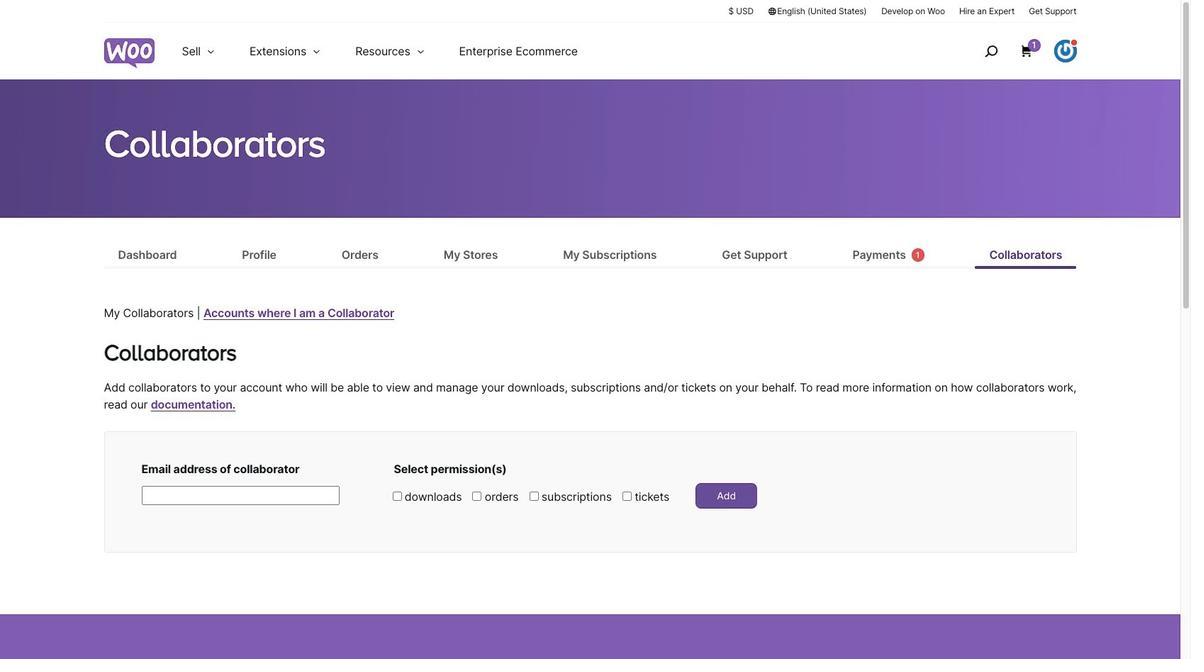 Task type: locate. For each thing, give the bounding box(es) containing it.
None checkbox
[[623, 492, 632, 501]]

None checkbox
[[393, 492, 402, 501], [473, 492, 482, 501], [530, 492, 539, 501], [393, 492, 402, 501], [473, 492, 482, 501], [530, 492, 539, 501]]

open account menu image
[[1054, 40, 1077, 62]]

service navigation menu element
[[954, 28, 1077, 74]]



Task type: describe. For each thing, give the bounding box(es) containing it.
search image
[[980, 40, 1003, 62]]



